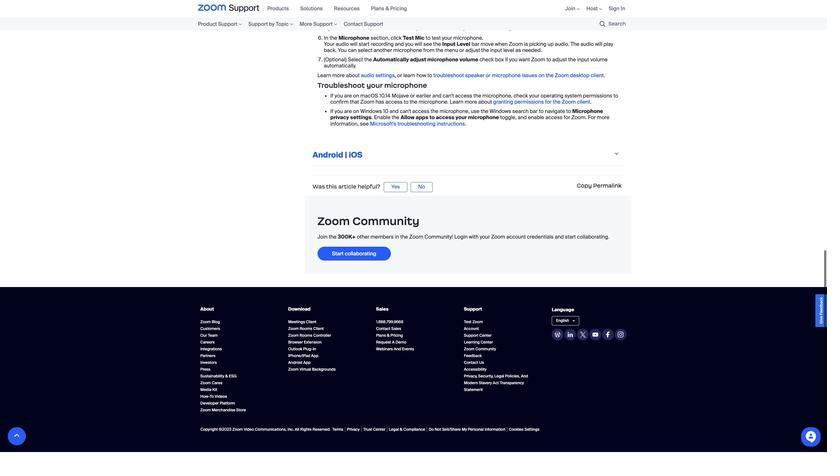 Task type: describe. For each thing, give the bounding box(es) containing it.
troubleshooting
[[398, 121, 436, 128]]

1 volume from the left
[[460, 57, 478, 64]]

accessibility
[[464, 368, 487, 373]]

and inside test zoom account support center learning center zoom community feedback contact us accessibility privacy, security, legal policies, and modern slavery act transparency statement
[[521, 375, 528, 380]]

microphone inside bar move when zoom is picking up audio. the audio will play back. you can select another microphone from the menu or adjust the input level as needed.
[[393, 48, 422, 55]]

it,
[[367, 26, 372, 33]]

meetings
[[288, 321, 305, 326]]

microphone down if you are on macos 10.14 mojave or earlier and can't access the microphone, check your operating system permissions to confirm that zoom has access to the microphone. learn more about
[[468, 115, 499, 122]]

customers link
[[200, 327, 220, 333]]

the right 10
[[392, 115, 399, 122]]

support center link
[[464, 334, 492, 339]]

more support
[[300, 21, 333, 27]]

the up use
[[474, 93, 481, 100]]

no
[[418, 185, 425, 191]]

1 vertical spatial in
[[395, 235, 399, 241]]

your inside if you are on macos 10.14 mojave or earlier and can't access the microphone, check your operating system permissions to confirm that zoom has access to the microphone. learn more about
[[529, 93, 539, 100]]

download
[[288, 307, 311, 313]]

the left volume.
[[520, 26, 527, 33]]

zoom down learning
[[464, 348, 475, 353]]

the left "level"
[[436, 48, 443, 55]]

blog
[[212, 321, 220, 326]]

support inside test zoom account support center learning center zoom community feedback contact us accessibility privacy, security, legal policies, and modern slavery act transparency statement
[[464, 334, 479, 339]]

0 horizontal spatial community
[[353, 215, 420, 229]]

reserved.
[[313, 428, 331, 433]]

not
[[435, 428, 441, 433]]

the right use
[[481, 109, 489, 116]]

0 horizontal spatial a
[[389, 26, 391, 33]]

1 vertical spatial center
[[481, 341, 493, 346]]

the left when
[[481, 48, 489, 55]]

check inside if you are on macos 10.14 mojave or earlier and can't access the microphone, check your operating system permissions to confirm that zoom has access to the microphone. learn more about
[[514, 93, 528, 100]]

level
[[457, 42, 470, 48]]

videos
[[215, 395, 227, 400]]

0 horizontal spatial permissions
[[515, 100, 544, 106]]

|
[[345, 151, 347, 161]]

no button
[[411, 183, 433, 193]]

statement
[[464, 388, 483, 394]]

you
[[338, 48, 347, 55]]

box
[[495, 57, 504, 64]]

are for macos
[[344, 93, 352, 100]]

zoom.
[[572, 115, 587, 122]]

and inside in the microphone section, click test mic to test your microphone. your audio will start recording and you will see the input level
[[395, 42, 404, 48]]

contact us link
[[464, 361, 484, 366]]

as
[[516, 48, 521, 55]]

1 vertical spatial plans & pricing link
[[376, 334, 403, 339]]

footer containing about
[[194, 301, 633, 441]]

access right apps
[[436, 115, 455, 122]]

zoom left community!
[[409, 235, 423, 241]]

do not sell/share my personal information link
[[427, 428, 507, 433]]

toggle, and enable access for zoom. for more information, see
[[330, 115, 610, 128]]

or inside bar move when zoom is picking up audio. the audio will play back. you can select another microphone from the menu or adjust the input level as needed.
[[459, 48, 464, 55]]

products
[[267, 5, 289, 12]]

0 vertical spatial android
[[313, 151, 343, 161]]

solutions link
[[300, 5, 328, 12]]

partners
[[200, 355, 215, 360]]

are for windows
[[344, 109, 352, 116]]

0 vertical spatial plans
[[371, 5, 384, 12]]

to inside in the microphone section, click test mic to test your microphone. your audio will start recording and you will see the input level
[[426, 35, 431, 42]]

0 horizontal spatial can't
[[400, 109, 411, 116]]

the inside learn more about audio settings , or learn how to troubleshoot speaker or microphone issues on the zoom desktop client . troubleshoot your microphone
[[546, 73, 554, 80]]

accessibility link
[[464, 368, 487, 373]]

the left input
[[433, 42, 441, 48]]

1 vertical spatial client
[[313, 327, 324, 333]]

media
[[200, 388, 212, 394]]

adjust up "how"
[[410, 57, 426, 64]]

pricing inside 1.888.799.9666 contact sales plans & pricing request a demo webinars and events
[[391, 334, 403, 339]]

0 vertical spatial app
[[311, 355, 318, 360]]

in the microphone section, click test mic to test your microphone. your audio will start recording and you will see the input level
[[324, 35, 485, 48]]

the right click
[[337, 7, 345, 14]]

support up test zoom link
[[464, 307, 482, 313]]

permissions inside if you are on macos 10.14 mojave or earlier and can't access the microphone, check your operating system permissions to confirm that zoom has access to the microphone. learn more about
[[583, 93, 612, 100]]

english
[[556, 319, 569, 325]]

microphone up troubleshoot
[[427, 57, 458, 64]]

0 horizontal spatial app
[[303, 361, 311, 366]]

contact support link
[[340, 20, 387, 28]]

automatically.
[[324, 63, 356, 70]]

2 will from the left
[[415, 42, 422, 48]]

the inside check box if you want zoom to adjust the input volume automatically.
[[568, 57, 576, 64]]

enable
[[374, 115, 391, 122]]

your inside learn more about audio settings , or learn how to troubleshoot speaker or microphone issues on the zoom desktop client . troubleshoot your microphone
[[367, 82, 383, 91]]

up
[[548, 42, 554, 48]]

learning center link
[[464, 341, 493, 346]]

modern
[[464, 382, 478, 387]]

plans inside 1.888.799.9666 contact sales plans & pricing request a demo webinars and events
[[376, 334, 386, 339]]

about inside learn more about audio settings , or learn how to troubleshoot speaker or microphone issues on the zoom desktop client . troubleshoot your microphone
[[346, 73, 360, 80]]

privacy,
[[464, 375, 477, 380]]

community inside test zoom account support center learning center zoom community feedback contact us accessibility privacy, security, legal policies, and modern slavery act transparency statement
[[475, 348, 496, 353]]

yes button
[[384, 183, 408, 193]]

zoom up navigate
[[562, 100, 576, 106]]

product
[[198, 21, 217, 27]]

the left 300k+
[[329, 235, 337, 241]]

sign
[[609, 5, 620, 12]]

your right with
[[480, 235, 490, 241]]

search button
[[590, 17, 629, 30]]

you down confirm on the left top of the page
[[335, 109, 343, 116]]

menu bar containing join
[[556, 0, 629, 17]]

us
[[479, 361, 484, 366]]

android app link
[[288, 361, 311, 366]]

to inside learn more about audio settings , or learn how to troubleshoot speaker or microphone issues on the zoom desktop client . troubleshoot your microphone
[[428, 73, 432, 80]]

start collaborating
[[332, 251, 376, 258]]

meetings client zoom rooms client zoom rooms controller browser extension outlook plug-in iphone/ipad app android app zoom virtual backgrounds
[[288, 321, 336, 373]]

virtual
[[300, 368, 311, 373]]

on inside learn more about audio settings , or learn how to troubleshoot speaker or microphone issues on the zoom desktop client . troubleshoot your microphone
[[539, 73, 545, 80]]

0 vertical spatial center
[[479, 334, 492, 339]]

microphone. inside if you are on macos 10.14 mojave or earlier and can't access the microphone, check your operating system permissions to confirm that zoom has access to the microphone. learn more about
[[419, 100, 449, 106]]

zoom down android app link
[[288, 368, 299, 373]]

zoom up media
[[200, 382, 211, 387]]

merchandise
[[212, 409, 235, 414]]

zoom up account
[[472, 321, 483, 326]]

recording
[[371, 42, 394, 48]]

move
[[481, 42, 494, 48]]

. left enable
[[372, 115, 373, 122]]

video
[[244, 428, 254, 433]]

navigate
[[545, 109, 565, 116]]

speaker inside learn more about audio settings , or learn how to troubleshoot speaker or microphone issues on the zoom desktop client . troubleshoot your microphone
[[465, 73, 485, 80]]

issues
[[522, 73, 537, 80]]

select inside "click the audio tab. in the speaker section, click test speaker to play a test tone. if you cannot hear it, select a different speaker from the drop-down menu or adjust the volume."
[[373, 26, 387, 33]]

0 vertical spatial plans & pricing link
[[371, 5, 412, 12]]

audio inside bar move when zoom is picking up audio. the audio will play back. you can select another microphone from the menu or adjust the input level as needed.
[[581, 42, 594, 48]]

. up 'for'
[[590, 100, 592, 106]]

settings inside learn more about audio settings , or learn how to troubleshoot speaker or microphone issues on the zoom desktop client . troubleshoot your microphone
[[376, 73, 395, 80]]

and inside the toggle, and enable access for zoom. for more information, see
[[518, 115, 527, 122]]

settings inside microphone privacy settings
[[350, 115, 372, 122]]

join for join
[[565, 5, 576, 12]]

request
[[376, 341, 391, 346]]

helpful?
[[358, 184, 380, 191]]

see inside the toggle, and enable access for zoom. for more information, see
[[360, 121, 369, 128]]

the left drop-
[[446, 26, 454, 33]]

you inside in the microphone section, click test mic to test your microphone. your audio will start recording and you will see the input level
[[405, 42, 414, 48]]

resources link
[[334, 5, 365, 12]]

product support link
[[198, 20, 245, 28]]

1 speaker from the left
[[339, 17, 360, 23]]

legal & compliance link
[[387, 428, 427, 433]]

check box if you want zoom to adjust the input volume automatically.
[[324, 57, 608, 70]]

support inside 'support by topic' link
[[248, 21, 268, 27]]

store
[[236, 409, 246, 414]]

contact inside test zoom account support center learning center zoom community feedback contact us accessibility privacy, security, legal policies, and modern slavery act transparency statement
[[464, 361, 478, 366]]

contact support
[[344, 21, 383, 27]]

learn
[[403, 73, 415, 80]]

if
[[505, 57, 508, 64]]

speaker inside "click the audio tab. in the speaker section, click test speaker to play a test tone. if you cannot hear it, select a different speaker from the drop-down menu or adjust the volume."
[[414, 26, 433, 33]]

zoom up customers link
[[200, 321, 211, 326]]

and right 10
[[390, 109, 399, 116]]

privacy, security, legal policies, and modern slavery act transparency statement link
[[464, 375, 528, 394]]

for inside the toggle, and enable access for zoom. for more information, see
[[564, 115, 570, 122]]

,
[[395, 73, 396, 80]]

click inside in the microphone section, click test mic to test your microphone. your audio will start recording and you will see the input level
[[391, 35, 402, 42]]

slavery
[[479, 382, 492, 387]]

play inside bar move when zoom is picking up audio. the audio will play back. you can select another microphone from the menu or adjust the input level as needed.
[[604, 42, 613, 48]]

access up 10
[[386, 100, 403, 106]]

access up microsoft's troubleshooting instructions .
[[412, 109, 430, 116]]

1 horizontal spatial bar
[[530, 109, 538, 116]]

learn more about audio settings , or learn how to troubleshoot speaker or microphone issues on the zoom desktop client . troubleshoot your microphone
[[317, 73, 605, 91]]

act
[[493, 382, 499, 387]]

2 windows from the left
[[490, 109, 511, 116]]

0 vertical spatial sales
[[376, 307, 389, 313]]

menu inside "click the audio tab. in the speaker section, click test speaker to play a test tone. if you cannot hear it, select a different speaker from the drop-down menu or adjust the volume."
[[483, 26, 496, 33]]

microphone inside microphone privacy settings
[[572, 109, 603, 116]]

section, inside in the microphone section, click test mic to test your microphone. your audio will start recording and you will see the input level
[[371, 35, 390, 42]]

. inside learn more about audio settings , or learn how to troubleshoot speaker or microphone issues on the zoom desktop client . troubleshoot your microphone
[[604, 73, 605, 80]]

zoom left account
[[491, 235, 505, 241]]

2 horizontal spatial a
[[445, 17, 448, 23]]

plans & pricing
[[371, 5, 407, 12]]

0 horizontal spatial legal
[[389, 428, 399, 433]]

privacy
[[347, 428, 360, 433]]

join for join the 300k+ other members in the zoom community! login with your zoom account credentials and start collaborating.
[[317, 235, 328, 241]]

different
[[393, 26, 413, 33]]

permalink
[[593, 183, 622, 190]]

to inside check box if you want zoom to adjust the input volume automatically.
[[547, 57, 551, 64]]

your left use
[[456, 115, 467, 122]]

zoom inside bar move when zoom is picking up audio. the audio will play back. you can select another microphone from the menu or adjust the input level as needed.
[[509, 42, 523, 48]]

zoom blog customers our team careers integrations partners investors press sustainability & esg zoom cares media kit how-to videos developer platform zoom merchandise store
[[200, 321, 246, 414]]

1 vertical spatial microphone,
[[440, 109, 470, 116]]

contact sales link
[[376, 327, 401, 333]]

how
[[417, 73, 426, 80]]

copy permalink
[[577, 183, 622, 190]]

if inside "click the audio tab. in the speaker section, click test speaker to play a test tone. if you cannot hear it, select a different speaker from the drop-down menu or adjust the volume."
[[324, 26, 327, 33]]

zoom up browser
[[288, 334, 299, 339]]

0 vertical spatial client
[[306, 321, 317, 326]]

1 pricing from the top
[[390, 5, 407, 12]]

customers
[[200, 327, 220, 333]]

the up navigate
[[553, 100, 561, 106]]

troubleshoot speaker or microphone issues on the zoom desktop client link
[[433, 73, 604, 80]]

tone.
[[460, 17, 472, 23]]

test zoom link
[[464, 321, 483, 326]]

zoom down developer
[[200, 409, 211, 414]]

legal inside test zoom account support center learning center zoom community feedback contact us accessibility privacy, security, legal policies, and modern slavery act transparency statement
[[494, 375, 504, 380]]

on for . enable the
[[353, 109, 359, 116]]

more inside the toggle, and enable access for zoom. for more information, see
[[597, 115, 610, 122]]

zoom up 300k+
[[317, 215, 350, 229]]

from inside "click the audio tab. in the speaker section, click test speaker to play a test tone. if you cannot hear it, select a different speaker from the drop-down menu or adjust the volume."
[[434, 26, 445, 33]]

or inside "click the audio tab. in the speaker section, click test speaker to play a test tone. if you cannot hear it, select a different speaker from the drop-down menu or adjust the volume."
[[498, 26, 503, 33]]

test inside in the microphone section, click test mic to test your microphone. your audio will start recording and you will see the input level
[[432, 35, 441, 42]]

audio.
[[555, 42, 569, 48]]

feedback link
[[464, 355, 482, 360]]

zoom support image
[[198, 5, 259, 13]]

android |  ios link
[[313, 146, 624, 167]]

macos
[[360, 93, 378, 100]]

2 horizontal spatial in
[[621, 5, 625, 12]]

menu bar containing products
[[264, 0, 415, 17]]

the right select
[[364, 57, 372, 64]]

when
[[495, 42, 508, 48]]

terms
[[332, 428, 343, 433]]

audio inside in the microphone section, click test mic to test your microphone. your audio will start recording and you will see the input level
[[336, 42, 349, 48]]

the right members
[[400, 235, 408, 241]]

access inside the toggle, and enable access for zoom. for more information, see
[[546, 115, 563, 122]]

input
[[442, 42, 456, 48]]

input inside bar move when zoom is picking up audio. the audio will play back. you can select another microphone from the menu or adjust the input level as needed.
[[490, 48, 502, 55]]

integrations
[[200, 348, 222, 353]]

esg
[[229, 375, 237, 380]]

developer platform link
[[200, 402, 235, 407]]

and right credentials
[[555, 235, 564, 241]]

or down check box if you want zoom to adjust the input volume automatically.
[[486, 73, 491, 80]]



Task type: locate. For each thing, give the bounding box(es) containing it.
support down zoom support image
[[218, 21, 237, 27]]

the down the
[[568, 57, 576, 64]]

collaborating
[[345, 251, 376, 258]]

2 vertical spatial center
[[373, 428, 385, 433]]

click inside "click the audio tab. in the speaker section, click test speaker to play a test tone. if you cannot hear it, select a different speaker from the drop-down menu or adjust the volume."
[[381, 17, 392, 23]]

zoom rooms client link
[[288, 327, 324, 333]]

zoom blog link
[[200, 321, 220, 326]]

& inside 1.888.799.9666 contact sales plans & pricing request a demo webinars and events
[[387, 334, 390, 339]]

0 vertical spatial settings
[[376, 73, 395, 80]]

0 vertical spatial on
[[539, 73, 545, 80]]

support down click
[[313, 21, 333, 27]]

support inside contact support link
[[364, 21, 383, 27]]

legal & compliance
[[389, 428, 425, 433]]

picking
[[529, 42, 547, 48]]

search image
[[600, 21, 605, 27], [600, 21, 605, 27]]

if down confirm on the left top of the page
[[330, 109, 333, 116]]

can't inside if you are on macos 10.14 mojave or earlier and can't access the microphone, check your operating system permissions to confirm that zoom has access to the microphone. learn more about
[[443, 93, 454, 100]]

1 horizontal spatial legal
[[494, 375, 504, 380]]

topic
[[276, 21, 289, 27]]

1 vertical spatial play
[[604, 42, 613, 48]]

rights
[[300, 428, 312, 433]]

with
[[469, 235, 479, 241]]

microphone down system
[[572, 109, 603, 116]]

test inside "click the audio tab. in the speaker section, click test speaker to play a test tone. if you cannot hear it, select a different speaker from the drop-down menu or adjust the volume."
[[393, 17, 405, 23]]

1 vertical spatial menu
[[445, 48, 458, 55]]

support inside "more support" link
[[313, 21, 333, 27]]

zoom inside learn more about audio settings , or learn how to troubleshoot speaker or microphone issues on the zoom desktop client . troubleshoot your microphone
[[555, 73, 569, 80]]

team
[[208, 334, 218, 339]]

select inside bar move when zoom is picking up audio. the audio will play back. you can select another microphone from the menu or adjust the input level as needed.
[[358, 48, 373, 55]]

microphone, up toggle,
[[483, 93, 512, 100]]

microphone. up . enable the allow apps to access your microphone
[[419, 100, 449, 106]]

0 horizontal spatial menu
[[445, 48, 458, 55]]

1 horizontal spatial about
[[478, 100, 492, 106]]

from down mic
[[423, 48, 435, 55]]

sell/share
[[442, 428, 461, 433]]

cookies settings
[[509, 428, 540, 433]]

plans & pricing link down contact sales link
[[376, 334, 403, 339]]

sales up the 1.888.799.9666
[[376, 307, 389, 313]]

1 vertical spatial plans
[[376, 334, 386, 339]]

or inside if you are on macos 10.14 mojave or earlier and can't access the microphone, check your operating system permissions to confirm that zoom has access to the microphone. learn more about
[[410, 93, 415, 100]]

community down learning center link
[[475, 348, 496, 353]]

cannot
[[338, 26, 354, 33]]

1 rooms from the top
[[300, 327, 312, 333]]

0 vertical spatial if
[[324, 26, 327, 33]]

1 vertical spatial learn
[[450, 100, 464, 106]]

start inside in the microphone section, click test mic to test your microphone. your audio will start recording and you will see the input level
[[359, 42, 370, 48]]

permissions up search in the top right of the page
[[515, 100, 544, 106]]

0 vertical spatial bar
[[472, 42, 479, 48]]

1 vertical spatial client
[[577, 100, 590, 106]]

section,
[[361, 17, 380, 23], [371, 35, 390, 42]]

0 horizontal spatial start
[[359, 42, 370, 48]]

more inside learn more about audio settings , or learn how to troubleshoot speaker or microphone issues on the zoom desktop client . troubleshoot your microphone
[[332, 73, 345, 80]]

zoom inside if you are on macos 10.14 mojave or earlier and can't access the microphone, check your operating system permissions to confirm that zoom has access to the microphone. learn more about
[[360, 100, 374, 106]]

allow
[[401, 115, 415, 122]]

learn down automatically.
[[317, 73, 331, 80]]

0 horizontal spatial microphone,
[[440, 109, 470, 116]]

confirm
[[330, 100, 349, 106]]

0 horizontal spatial microphone.
[[419, 100, 449, 106]]

from inside bar move when zoom is picking up audio. the audio will play back. you can select another microphone from the menu or adjust the input level as needed.
[[423, 48, 435, 55]]

1 horizontal spatial check
[[514, 93, 528, 100]]

10.14
[[379, 93, 391, 100]]

bar left 'move'
[[472, 42, 479, 48]]

are inside if you are on macos 10.14 mojave or earlier and can't access the microphone, check your operating system permissions to confirm that zoom has access to the microphone. learn more about
[[344, 93, 352, 100]]

the right apps
[[431, 109, 439, 116]]

pricing up different
[[390, 5, 407, 12]]

input up desktop
[[577, 57, 589, 64]]

check
[[480, 57, 494, 64], [514, 93, 528, 100]]

privacy link
[[345, 428, 362, 433]]

your left "level"
[[442, 35, 452, 42]]

search
[[609, 21, 626, 27]]

a up the webinars and events link
[[392, 341, 395, 346]]

play inside "click the audio tab. in the speaker section, click test speaker to play a test tone. if you cannot hear it, select a different speaker from the drop-down menu or adjust the volume."
[[434, 17, 444, 23]]

microphone,
[[483, 93, 512, 100], [440, 109, 470, 116]]

0 vertical spatial test
[[393, 17, 405, 23]]

0 horizontal spatial contact
[[344, 21, 363, 27]]

can't up if you are on windows 10 and can't access the microphone, use the windows search bar to navigate to
[[443, 93, 454, 100]]

©2023
[[219, 428, 231, 433]]

adjust inside check box if you want zoom to adjust the input volume automatically.
[[553, 57, 567, 64]]

will inside bar move when zoom is picking up audio. the audio will play back. you can select another microphone from the menu or adjust the input level as needed.
[[595, 42, 603, 48]]

you inside "click the audio tab. in the speaker section, click test speaker to play a test tone. if you cannot hear it, select a different speaker from the drop-down menu or adjust the volume."
[[328, 26, 337, 33]]

& left compliance at the bottom of page
[[400, 428, 403, 433]]

& right 'tab.'
[[386, 5, 389, 12]]

on inside if you are on macos 10.14 mojave or earlier and can't access the microphone, check your operating system permissions to confirm that zoom has access to the microphone. learn more about
[[353, 93, 359, 100]]

trust center
[[363, 428, 385, 433]]

kit
[[212, 388, 217, 394]]

contact
[[344, 21, 363, 27], [376, 327, 390, 333], [464, 361, 478, 366]]

or up when
[[498, 26, 503, 33]]

for up navigate
[[545, 100, 552, 106]]

android
[[313, 151, 343, 161], [288, 361, 302, 366]]

0 horizontal spatial sales
[[376, 307, 389, 313]]

section, up another
[[371, 35, 390, 42]]

in inside meetings client zoom rooms client zoom rooms controller browser extension outlook plug-in iphone/ipad app android app zoom virtual backgrounds
[[313, 348, 316, 353]]

0 horizontal spatial input
[[490, 48, 502, 55]]

login
[[454, 235, 468, 241]]

1 horizontal spatial android
[[313, 151, 343, 161]]

0 horizontal spatial windows
[[360, 109, 382, 116]]

contact down audio
[[344, 21, 363, 27]]

1 vertical spatial test
[[432, 35, 441, 42]]

support
[[218, 21, 237, 27], [248, 21, 268, 27], [313, 21, 333, 27], [364, 21, 383, 27], [464, 307, 482, 313], [464, 334, 479, 339]]

1 horizontal spatial can't
[[443, 93, 454, 100]]

0 vertical spatial pricing
[[390, 5, 407, 12]]

1 vertical spatial app
[[303, 361, 311, 366]]

1.888.799.9666 contact sales plans & pricing request a demo webinars and events
[[376, 321, 414, 353]]

2 vertical spatial more
[[597, 115, 610, 122]]

platform
[[220, 402, 235, 407]]

another
[[374, 48, 392, 55]]

client inside learn more about audio settings , or learn how to troubleshoot speaker or microphone issues on the zoom desktop client . troubleshoot your microphone
[[591, 73, 604, 80]]

contact down feedback
[[464, 361, 478, 366]]

0 horizontal spatial see
[[360, 121, 369, 128]]

your down audio settings link
[[367, 82, 383, 91]]

microphone. inside in the microphone section, click test mic to test your microphone. your audio will start recording and you will see the input level
[[453, 35, 483, 42]]

from
[[434, 26, 445, 33], [423, 48, 435, 55]]

0 vertical spatial more
[[332, 73, 345, 80]]

1 vertical spatial more
[[465, 100, 477, 106]]

menu bar
[[264, 0, 415, 17], [556, 0, 629, 17], [198, 17, 406, 30]]

a inside 1.888.799.9666 contact sales plans & pricing request a demo webinars and events
[[392, 341, 395, 346]]

microsoft's troubleshooting instructions .
[[370, 121, 466, 128]]

products link
[[267, 5, 294, 12]]

learn up if you are on windows 10 and can't access the microphone, use the windows search bar to navigate to
[[450, 100, 464, 106]]

1 vertical spatial in
[[324, 35, 328, 42]]

1 windows from the left
[[360, 109, 382, 116]]

support down 'tab.'
[[364, 21, 383, 27]]

audio inside learn more about audio settings , or learn how to troubleshoot speaker or microphone issues on the zoom desktop client . troubleshoot your microphone
[[361, 73, 374, 80]]

the down click
[[330, 17, 337, 23]]

select right can
[[358, 48, 373, 55]]

support by topic
[[248, 21, 289, 27]]

0 horizontal spatial in
[[313, 348, 316, 353]]

and
[[395, 42, 404, 48], [433, 93, 442, 100], [390, 109, 399, 116], [518, 115, 527, 122], [555, 235, 564, 241], [394, 348, 401, 353], [521, 375, 528, 380]]

1 horizontal spatial community
[[475, 348, 496, 353]]

can't down mojave
[[400, 109, 411, 116]]

contact inside 1.888.799.9666 contact sales plans & pricing request a demo webinars and events
[[376, 327, 390, 333]]

2 volume from the left
[[590, 57, 608, 64]]

1 will from the left
[[350, 42, 358, 48]]

from up input
[[434, 26, 445, 33]]

volume inside check box if you want zoom to adjust the input volume automatically.
[[590, 57, 608, 64]]

you inside if you are on macos 10.14 mojave or earlier and can't access the microphone, check your operating system permissions to confirm that zoom has access to the microphone. learn more about
[[335, 93, 343, 100]]

members
[[371, 235, 394, 241]]

1 vertical spatial bar
[[530, 109, 538, 116]]

1 are from the top
[[344, 93, 352, 100]]

menu right down
[[483, 26, 496, 33]]

1 vertical spatial on
[[353, 93, 359, 100]]

if for if you are on macos 10.14 mojave or earlier and can't access the microphone, check your operating system permissions to confirm that zoom has access to the microphone. learn more about
[[330, 93, 333, 100]]

10
[[383, 109, 389, 116]]

android inside meetings client zoom rooms client zoom rooms controller browser extension outlook plug-in iphone/ipad app android app zoom virtual backgrounds
[[288, 361, 302, 366]]

enable
[[528, 115, 544, 122]]

1 vertical spatial legal
[[389, 428, 399, 433]]

1.888.799.9666
[[376, 321, 403, 326]]

1 horizontal spatial start
[[565, 235, 576, 241]]

test
[[449, 17, 458, 23], [432, 35, 441, 42]]

you left cannot in the left of the page
[[328, 26, 337, 33]]

audio down select
[[361, 73, 374, 80]]

1 horizontal spatial test
[[449, 17, 458, 23]]

privacy
[[330, 115, 349, 122]]

if for if you are on windows 10 and can't access the microphone, use the windows search bar to navigate to
[[330, 109, 333, 116]]

speaker down check box if you want zoom to adjust the input volume automatically.
[[465, 73, 485, 80]]

controller
[[313, 334, 331, 339]]

0 vertical spatial microphone,
[[483, 93, 512, 100]]

0 vertical spatial rooms
[[300, 327, 312, 333]]

transparency
[[500, 382, 524, 387]]

your inside in the microphone section, click test mic to test your microphone. your audio will start recording and you will see the input level
[[442, 35, 452, 42]]

2 are from the top
[[344, 109, 352, 116]]

0 horizontal spatial select
[[358, 48, 373, 55]]

in inside "click the audio tab. in the speaker section, click test speaker to play a test tone. if you cannot hear it, select a different speaker from the drop-down menu or adjust the volume."
[[324, 17, 328, 23]]

sales
[[376, 307, 389, 313], [391, 327, 401, 333]]

center up learning center link
[[479, 334, 492, 339]]

access down learn more about audio settings , or learn how to troubleshoot speaker or microphone issues on the zoom desktop client . troubleshoot your microphone
[[455, 93, 472, 100]]

if inside if you are on macos 10.14 mojave or earlier and can't access the microphone, check your operating system permissions to confirm that zoom has access to the microphone. learn more about
[[330, 93, 333, 100]]

start
[[359, 42, 370, 48], [565, 235, 576, 241]]

app down plug- on the left of page
[[311, 355, 318, 360]]

pricing up "demo"
[[391, 334, 403, 339]]

microphone, inside if you are on macos 10.14 mojave or earlier and can't access the microphone, check your operating system permissions to confirm that zoom has access to the microphone. learn more about
[[483, 93, 512, 100]]

and inside 1.888.799.9666 contact sales plans & pricing request a demo webinars and events
[[394, 348, 401, 353]]

& inside menu bar
[[386, 5, 389, 12]]

2 vertical spatial a
[[392, 341, 395, 346]]

&
[[386, 5, 389, 12], [387, 334, 390, 339], [225, 375, 228, 380], [400, 428, 403, 433]]

android down iphone/ipad
[[288, 361, 302, 366]]

english button
[[552, 317, 579, 327]]

0 horizontal spatial more
[[332, 73, 345, 80]]

1 horizontal spatial app
[[311, 355, 318, 360]]

do
[[429, 428, 434, 433]]

menu bar containing product support
[[198, 17, 406, 30]]

0 horizontal spatial learn
[[317, 73, 331, 80]]

settings down that
[[350, 115, 372, 122]]

0 horizontal spatial test
[[432, 35, 441, 42]]

see left microsoft's
[[360, 121, 369, 128]]

audio
[[346, 7, 361, 14]]

test left tone.
[[449, 17, 458, 23]]

microphone inside in the microphone section, click test mic to test your microphone. your audio will start recording and you will see the input level
[[339, 35, 370, 42]]

learn inside if you are on macos 10.14 mojave or earlier and can't access the microphone, check your operating system permissions to confirm that zoom has access to the microphone. learn more about
[[450, 100, 464, 106]]

support inside product support 'link'
[[218, 21, 237, 27]]

test inside in the microphone section, click test mic to test your microphone. your audio will start recording and you will see the input level
[[403, 35, 414, 42]]

1 horizontal spatial volume
[[590, 57, 608, 64]]

mic
[[415, 35, 425, 42]]

2 vertical spatial on
[[353, 109, 359, 116]]

test inside "click the audio tab. in the speaker section, click test speaker to play a test tone. if you cannot hear it, select a different speaker from the drop-down menu or adjust the volume."
[[449, 17, 458, 23]]

you down troubleshoot
[[335, 93, 343, 100]]

permissions up 'for'
[[583, 93, 612, 100]]

more down automatically.
[[332, 73, 345, 80]]

1 vertical spatial start
[[565, 235, 576, 241]]

the up back.
[[330, 35, 337, 42]]

will up (optional) select the automatically adjust microphone volume
[[415, 42, 422, 48]]

test up account
[[464, 321, 472, 326]]

if up your
[[324, 26, 327, 33]]

bar move when zoom is picking up audio. the audio will play back. you can select another microphone from the menu or adjust the input level as needed.
[[324, 42, 613, 55]]

2 in from the top
[[324, 35, 328, 42]]

1 horizontal spatial windows
[[490, 109, 511, 116]]

in right sign
[[621, 5, 625, 12]]

1 vertical spatial test
[[403, 35, 414, 42]]

yes
[[392, 185, 400, 191]]

menu inside bar move when zoom is picking up audio. the audio will play back. you can select another microphone from the menu or adjust the input level as needed.
[[445, 48, 458, 55]]

click down different
[[391, 35, 402, 42]]

1 horizontal spatial menu
[[483, 26, 496, 33]]

zoom down the needed.
[[531, 57, 545, 64]]

plans & pricing link up different
[[371, 5, 412, 12]]

the right mojave
[[410, 100, 418, 106]]

0 vertical spatial about
[[346, 73, 360, 80]]

0 vertical spatial in
[[324, 17, 328, 23]]

1 vertical spatial android
[[288, 361, 302, 366]]

legal
[[494, 375, 504, 380], [389, 428, 399, 433]]

0 vertical spatial check
[[480, 57, 494, 64]]

integrations link
[[200, 348, 222, 353]]

microphone. down drop-
[[453, 35, 483, 42]]

microphone up (optional) select the automatically adjust microphone volume
[[393, 48, 422, 55]]

information,
[[330, 121, 359, 128]]

see inside in the microphone section, click test mic to test your microphone. your audio will start recording and you will see the input level
[[423, 42, 432, 48]]

and right policies,
[[521, 375, 528, 380]]

access
[[455, 93, 472, 100], [386, 100, 403, 106], [412, 109, 430, 116], [436, 115, 455, 122], [546, 115, 563, 122]]

1 horizontal spatial microphone
[[572, 109, 603, 116]]

and inside if you are on macos 10.14 mojave or earlier and can't access the microphone, check your operating system permissions to confirm that zoom has access to the microphone. learn more about
[[433, 93, 442, 100]]

you inside check box if you want zoom to adjust the input volume automatically.
[[509, 57, 518, 64]]

2 vertical spatial if
[[330, 109, 333, 116]]

2 rooms from the top
[[300, 334, 312, 339]]

microphone privacy settings
[[330, 109, 603, 122]]

center
[[479, 334, 492, 339], [481, 341, 493, 346], [373, 428, 385, 433]]

will right the you
[[350, 42, 358, 48]]

1 vertical spatial microphone.
[[419, 100, 449, 106]]

plans & pricing link
[[371, 5, 412, 12], [376, 334, 403, 339]]

1 vertical spatial for
[[564, 115, 570, 122]]

all
[[295, 428, 299, 433]]

0 horizontal spatial speaker
[[414, 26, 433, 33]]

3 will from the left
[[595, 42, 603, 48]]

footer
[[194, 301, 633, 441]]

permissions
[[583, 93, 612, 100], [515, 100, 544, 106]]

trust
[[363, 428, 372, 433]]

& left esg
[[225, 375, 228, 380]]

if
[[324, 26, 327, 33], [330, 93, 333, 100], [330, 109, 333, 116]]

1 vertical spatial settings
[[350, 115, 372, 122]]

0 vertical spatial play
[[434, 17, 444, 23]]

down
[[469, 26, 482, 33]]

app up virtual
[[303, 361, 311, 366]]

toggle,
[[500, 115, 517, 122]]

zoom left video
[[232, 428, 243, 433]]

level
[[503, 48, 514, 55]]

to inside zoom blog customers our team careers integrations partners investors press sustainability & esg zoom cares media kit how-to videos developer platform zoom merchandise store
[[210, 395, 214, 400]]

contact down '1.888.799.9666' link
[[376, 327, 390, 333]]

0 vertical spatial can't
[[443, 93, 454, 100]]

test down different
[[403, 35, 414, 42]]

1 horizontal spatial settings
[[376, 73, 395, 80]]

how-
[[200, 395, 210, 400]]

0 vertical spatial for
[[545, 100, 552, 106]]

1 vertical spatial contact
[[376, 327, 390, 333]]

0 vertical spatial menu
[[483, 26, 496, 33]]

0 vertical spatial join
[[565, 5, 576, 12]]

more inside if you are on macos 10.14 mojave or earlier and can't access the microphone, check your operating system permissions to confirm that zoom has access to the microphone. learn more about
[[465, 100, 477, 106]]

2 speaker from the left
[[406, 17, 427, 23]]

you left mic
[[405, 42, 414, 48]]

0 vertical spatial contact
[[344, 21, 363, 27]]

drop-
[[455, 26, 469, 33]]

input inside check box if you want zoom to adjust the input volume automatically.
[[577, 57, 589, 64]]

microphone.
[[453, 35, 483, 42], [419, 100, 449, 106]]

to inside "click the audio tab. in the speaker section, click test speaker to play a test tone. if you cannot hear it, select a different speaker from the drop-down menu or adjust the volume."
[[428, 17, 433, 23]]

zoom inside check box if you want zoom to adjust the input volume automatically.
[[531, 57, 545, 64]]

on down that
[[353, 109, 359, 116]]

our team link
[[200, 334, 218, 339]]

0 vertical spatial are
[[344, 93, 352, 100]]

1 horizontal spatial will
[[415, 42, 422, 48]]

. down if you are on windows 10 and can't access the microphone, use the windows search bar to navigate to
[[465, 121, 466, 128]]

support left by
[[248, 21, 268, 27]]

plans right 'tab.'
[[371, 5, 384, 12]]

or right ',' at the top
[[397, 73, 402, 80]]

microphone down if at right
[[492, 73, 521, 80]]

select
[[373, 26, 387, 33], [358, 48, 373, 55]]

0 horizontal spatial speaker
[[339, 17, 360, 23]]

& down contact sales link
[[387, 334, 390, 339]]

adjust inside "click the audio tab. in the speaker section, click test speaker to play a test tone. if you cannot hear it, select a different speaker from the drop-down menu or adjust the volume."
[[504, 26, 518, 33]]

audio settings link
[[361, 73, 395, 80]]

0 horizontal spatial check
[[480, 57, 494, 64]]

0 vertical spatial in
[[621, 5, 625, 12]]

0 vertical spatial learn
[[317, 73, 331, 80]]

1 vertical spatial community
[[475, 348, 496, 353]]

start left collaborating.
[[565, 235, 576, 241]]

2 horizontal spatial contact
[[464, 361, 478, 366]]

in inside in the microphone section, click test mic to test your microphone. your audio will start recording and you will see the input level
[[324, 35, 328, 42]]

300k+
[[338, 235, 356, 241]]

about inside if you are on macos 10.14 mojave or earlier and can't access the microphone, check your operating system permissions to confirm that zoom has access to the microphone. learn more about
[[478, 100, 492, 106]]

or up check box if you want zoom to adjust the input volume automatically.
[[459, 48, 464, 55]]

1 horizontal spatial client
[[591, 73, 604, 80]]

1 horizontal spatial play
[[604, 42, 613, 48]]

check inside check box if you want zoom to adjust the input volume automatically.
[[480, 57, 494, 64]]

& inside zoom blog customers our team careers integrations partners investors press sustainability & esg zoom cares media kit how-to videos developer platform zoom merchandise store
[[225, 375, 228, 380]]

join left 300k+
[[317, 235, 328, 241]]

check up search in the top right of the page
[[514, 93, 528, 100]]

1 vertical spatial see
[[360, 121, 369, 128]]

rooms down zoom rooms client link
[[300, 334, 312, 339]]

account
[[464, 327, 479, 333]]

0 vertical spatial client
[[591, 73, 604, 80]]

sustainability
[[200, 375, 224, 380]]

bar inside bar move when zoom is picking up audio. the audio will play back. you can select another microphone from the menu or adjust the input level as needed.
[[472, 42, 479, 48]]

zoom cares link
[[200, 382, 222, 387]]

on left "macos"
[[353, 93, 359, 100]]

sales inside 1.888.799.9666 contact sales plans & pricing request a demo webinars and events
[[391, 327, 401, 333]]

1 vertical spatial section,
[[371, 35, 390, 42]]

microphone down the 'learn'
[[384, 82, 427, 91]]

1 vertical spatial select
[[358, 48, 373, 55]]

zoom down meetings
[[288, 327, 299, 333]]

1 horizontal spatial microphone,
[[483, 93, 512, 100]]

input up the box
[[490, 48, 502, 55]]

join left host on the top
[[565, 5, 576, 12]]

adjust inside bar move when zoom is picking up audio. the audio will play back. you can select another microphone from the menu or adjust the input level as needed.
[[466, 48, 480, 55]]

download link
[[288, 307, 311, 313]]

0 vertical spatial start
[[359, 42, 370, 48]]

section, inside "click the audio tab. in the speaker section, click test speaker to play a test tone. if you cannot hear it, select a different speaker from the drop-down menu or adjust the volume."
[[361, 17, 380, 23]]

1 horizontal spatial speaker
[[406, 17, 427, 23]]

speaker
[[414, 26, 433, 33], [465, 73, 485, 80]]

(optional) select the automatically adjust microphone volume
[[324, 57, 480, 64]]

legal up act
[[494, 375, 504, 380]]

on for .
[[353, 93, 359, 100]]

support link
[[464, 307, 482, 313]]

and left enable
[[518, 115, 527, 122]]

sustainability & esg link
[[200, 375, 237, 380]]

1 horizontal spatial more
[[465, 100, 477, 106]]

2 pricing from the top
[[391, 334, 403, 339]]

search
[[513, 109, 529, 116]]

play down search 'button'
[[604, 42, 613, 48]]

2 vertical spatial contact
[[464, 361, 478, 366]]

outlook plug-in link
[[288, 348, 316, 353]]

1 vertical spatial check
[[514, 93, 528, 100]]

1 in from the top
[[324, 17, 328, 23]]

learn inside learn more about audio settings , or learn how to troubleshoot speaker or microphone issues on the zoom desktop client . troubleshoot your microphone
[[317, 73, 331, 80]]

the
[[571, 42, 580, 48]]

bar down the granting permissions for the zoom client link
[[530, 109, 538, 116]]

test inside test zoom account support center learning center zoom community feedback contact us accessibility privacy, security, legal policies, and modern slavery act transparency statement
[[464, 321, 472, 326]]

in right members
[[395, 235, 399, 241]]



Task type: vqa. For each thing, say whether or not it's contained in the screenshot.
topmost the Community
yes



